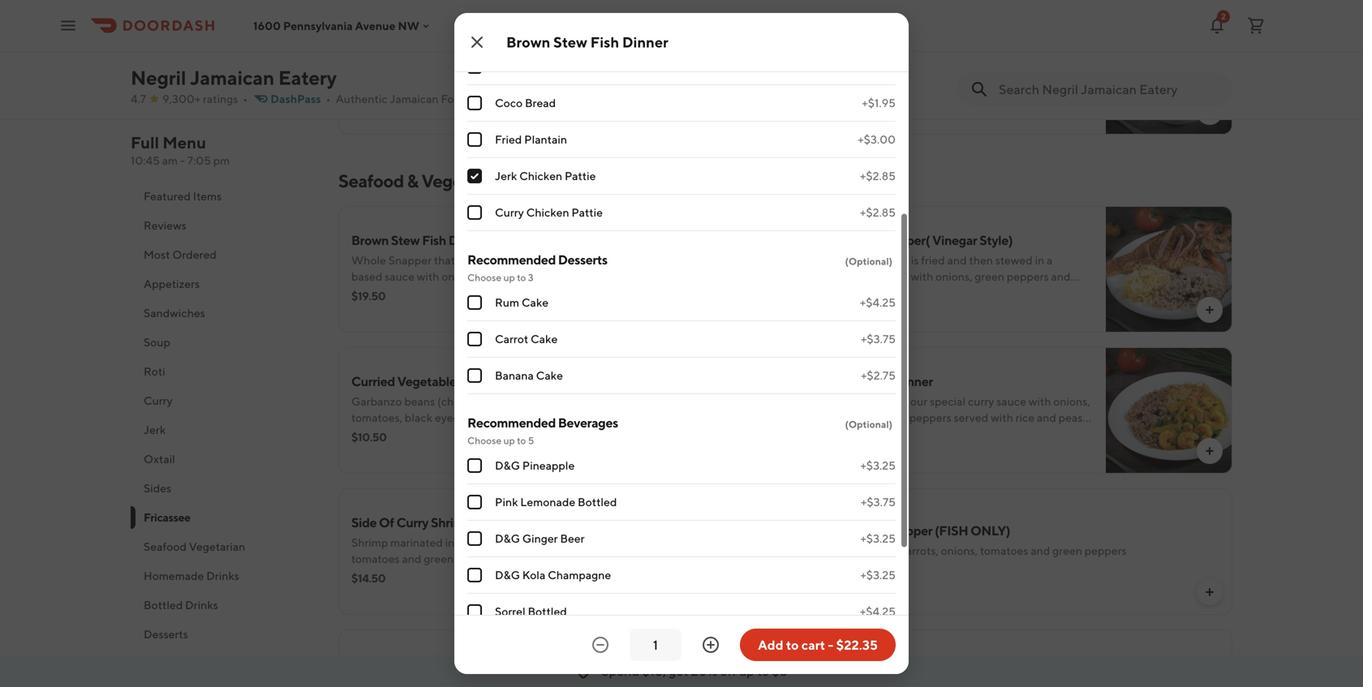 Task type: vqa. For each thing, say whether or not it's contained in the screenshot.
the Fricassee
yes



Task type: describe. For each thing, give the bounding box(es) containing it.
fricasse chicken (brown stew)  dinner image
[[652, 8, 779, 135]]

coco bread
[[495, 96, 556, 110]]

a inside side of fricasse chicken full of caribbean flavor, a whole chicken is first fried then simmered in our savory-sweet brown stew sauce.
[[929, 56, 935, 69]]

vinegar
[[805, 270, 843, 283]]

curried shrimp dinner image
[[1106, 347, 1233, 474]]

marinated inside curried shrimp dinner shrimp marinated in our special curry sauce with onions, tomatoes and green peppers served with rice and peas and a side of cabbage
[[844, 395, 897, 408]]

soup
[[144, 336, 170, 349]]

based for brown
[[351, 270, 382, 283]]

roti button
[[131, 357, 319, 386]]

to inside button
[[786, 637, 799, 653]]

fish inside steamed red snapper (fish only) fish steamed with carrots, onions, tomatoes and green peppers
[[805, 544, 827, 557]]

fried inside brown stew fish dinner whole snapper that is fried and then stewed in a tomato based sauce with onions, green peppers and tomatoes served with rice and peas and a side of cabbage
[[468, 254, 492, 267]]

in inside fricasse chicken (brown stew)  dinner full of caribbean flavor, a whole chicken is first fried then simmered in our savory-sweet brown stew sauce, served over rice & peas with shredded cabbage.
[[431, 72, 440, 85]]

escovitched
[[805, 232, 875, 248]]

91%
[[864, 430, 884, 444]]

recommended for recommended beverages
[[467, 415, 556, 430]]

(fish for snapper
[[935, 523, 968, 538]]

1 5 from the top
[[528, 36, 534, 47]]

sandwiches button
[[131, 299, 319, 328]]

stew inside side of fricasse chicken full of caribbean flavor, a whole chicken is first fried then simmered in our savory-sweet brown stew sauce.
[[1021, 72, 1045, 85]]

cabbage for dinner
[[549, 286, 593, 299]]

style)
[[980, 232, 1013, 248]]

in inside brown stew fish dinner whole snapper that is fried and then stewed in a tomato based sauce with onions, green peppers and tomatoes served with rice and peas and a side of cabbage
[[581, 254, 591, 267]]

jamaican for negril
[[190, 66, 274, 89]]

flavor, inside fricasse chicken (brown stew)  dinner full of caribbean flavor, a whole chicken is first fried then simmered in our savory-sweet brown stew sauce, served over rice & peas with shredded cabbage.
[[442, 56, 473, 69]]

1600
[[253, 19, 281, 32]]

close brown stew fish dinner image
[[467, 32, 487, 52]]

(brown
[[450, 34, 492, 50]]

lemonade
[[520, 495, 576, 509]]

fried plantain
[[495, 133, 567, 146]]

featured items
[[144, 189, 222, 203]]

bottled drinks
[[144, 598, 218, 612]]

tomatoes inside curried shrimp dinner shrimp marinated in our special curry sauce with onions, tomatoes and green peppers served with rice and peas and a side of cabbage
[[805, 411, 853, 424]]

fish for brown stew fish dinner
[[590, 33, 619, 51]]

vegetables
[[397, 374, 462, 389]]

cabbage.
[[547, 88, 594, 101]]

then inside fricasse chicken (brown stew)  dinner full of caribbean flavor, a whole chicken is first fried then simmered in our savory-sweet brown stew sauce, served over rice & peas with shredded cabbage.
[[351, 72, 375, 85]]

snapper inside steamed red snapper (fish only) fish steamed with carrots, onions, tomatoes and green peppers
[[884, 523, 933, 538]]

ratings
[[203, 92, 238, 105]]

cabbage for style)
[[1028, 286, 1073, 299]]

up inside recommended desserts choose up to 3
[[503, 272, 515, 283]]

1 choose from the top
[[467, 36, 502, 47]]

dinner inside dialog
[[622, 33, 668, 51]]

peppers inside steamed red snapper (fish only) fish steamed with carrots, onions, tomatoes and green peppers
[[1085, 544, 1127, 557]]

escovitched snapper( vinegar style) whole snapper that is fried and then stewed in a vinegar based sauce with onions, green peppers and carrots served with rice & peas and a side of cabbage
[[805, 232, 1073, 299]]

Item Search search field
[[999, 80, 1220, 98]]

snapper down $22.35
[[859, 656, 907, 671]]

dinner inside brown stew fish dinner whole snapper that is fried and then stewed in a tomato based sauce with onions, green peppers and tomatoes served with rice and peas and a side of cabbage
[[448, 232, 487, 248]]

whole inside fricasse chicken (brown stew)  dinner full of caribbean flavor, a whole chicken is first fried then simmered in our savory-sweet brown stew sauce, served over rice & peas with shredded cabbage.
[[484, 56, 515, 69]]

chicken inside side of fricasse chicken full of caribbean flavor, a whole chicken is first fried then simmered in our savory-sweet brown stew sauce.
[[971, 56, 1011, 69]]

soup button
[[131, 328, 319, 357]]

onions, inside brown stew fish dinner whole snapper that is fried and then stewed in a tomato based sauce with onions, green peppers and tomatoes served with rice and peas and a side of cabbage
[[442, 270, 478, 283]]

fricasse inside fricasse chicken (brown stew)  dinner full of caribbean flavor, a whole chicken is first fried then simmered in our savory-sweet brown stew sauce, served over rice & peas with shredded cabbage.
[[351, 34, 398, 50]]

recommended for recommended desserts
[[467, 252, 556, 267]]

curried shrimp dinner shrimp marinated in our special curry sauce with onions, tomatoes and green peppers served with rice and peas and a side of cabbage
[[805, 374, 1090, 441]]

vegetarian inside seafood vegetarian button
[[189, 540, 245, 553]]

banana cake
[[495, 369, 563, 382]]

& inside fricasse chicken (brown stew)  dinner full of caribbean flavor, a whole chicken is first fried then simmered in our savory-sweet brown stew sauce, served over rice & peas with shredded cabbage.
[[435, 88, 442, 101]]

choose for recommended beverages
[[467, 435, 502, 446]]

carrots,
[[900, 544, 939, 557]]

(optional) for recommended desserts
[[845, 256, 893, 267]]

1 +$3.25 from the top
[[861, 459, 896, 472]]

drinks for bottled drinks
[[185, 598, 218, 612]]

garbanzo
[[351, 395, 402, 408]]

& inside escovitched snapper( vinegar style) whole snapper that is fried and then stewed in a vinegar based sauce with onions, green peppers and carrots served with rice & peas and a side of cabbage
[[926, 286, 933, 299]]

tomatoes,
[[351, 411, 402, 424]]

add to cart - $22.35
[[758, 637, 878, 653]]

sauce inside curried shrimp dinner shrimp marinated in our special curry sauce with onions, tomatoes and green peppers served with rice and peas and a side of cabbage
[[997, 395, 1026, 408]]

menu
[[162, 133, 206, 152]]

over
[[388, 88, 411, 101]]

steamed snapper
[[805, 656, 907, 671]]

snapper inside brown stew fish dinner whole snapper that is fried and then stewed in a tomato based sauce with onions, green peppers and tomatoes served with rice and peas and a side of cabbage
[[389, 254, 432, 267]]

1.8
[[485, 92, 499, 105]]

pattie for curry chicken pattie
[[572, 206, 603, 219]]

seafood for seafood & vegetarian
[[338, 170, 404, 192]]

1600 pennsylvania avenue nw button
[[253, 19, 432, 32]]

sweet inside side of fricasse chicken full of caribbean flavor, a whole chicken is first fried then simmered in our savory-sweet brown stew sauce.
[[954, 72, 984, 85]]

+$3.25 for beer
[[861, 532, 896, 545]]

our inside fricasse chicken (brown stew)  dinner full of caribbean flavor, a whole chicken is first fried then simmered in our savory-sweet brown stew sauce, served over rice & peas with shredded cabbage.
[[443, 72, 460, 85]]

brown stew fish dinner whole snapper that is fried and then stewed in a tomato based sauce with onions, green peppers and tomatoes served with rice and peas and a side of cabbage
[[351, 232, 639, 299]]

green inside side of curry shrimp shrimp marinated in our special curry sauce with onions, tomatoes and green peppers. $14.50
[[424, 552, 454, 566]]

+$3.75 for desserts
[[861, 332, 896, 346]]

brown for brown stew fish dinner
[[506, 33, 550, 51]]

$5
[[772, 663, 788, 679]]

served inside fricasse chicken (brown stew)  dinner full of caribbean flavor, a whole chicken is first fried then simmered in our savory-sweet brown stew sauce, served over rice & peas with shredded cabbage.
[[351, 88, 386, 101]]

chicken inside fricasse chicken (brown stew)  dinner full of caribbean flavor, a whole chicken is first fried then simmered in our savory-sweet brown stew sauce, served over rice & peas with shredded cabbage.
[[517, 56, 558, 69]]

stew for brown stew fish (fish only)
[[391, 656, 420, 671]]

• down the eatery
[[326, 92, 331, 105]]

tomatoes inside side of curry shrimp shrimp marinated in our special curry sauce with onions, tomatoes and green peppers. $14.50
[[351, 552, 400, 566]]

authentic jamaican food • 1.8 mi
[[336, 92, 514, 105]]

+$4.25 for sorrel bottled
[[860, 605, 896, 618]]

+$1.95
[[862, 96, 896, 110]]

$19.50
[[351, 289, 386, 303]]

avenue
[[355, 19, 396, 32]]

sauce inside escovitched snapper( vinegar style) whole snapper that is fried and then stewed in a vinegar based sauce with onions, green peppers and carrots served with rice & peas and a side of cabbage
[[879, 270, 909, 283]]

• down the negril jamaican eatery
[[243, 92, 248, 105]]

d&g for d&g pineapple
[[495, 459, 520, 472]]

authentic
[[336, 92, 388, 105]]

stewed for escovitched snapper( vinegar style)
[[995, 254, 1033, 267]]

onions, inside escovitched snapper( vinegar style) whole snapper that is fried and then stewed in a vinegar based sauce with onions, green peppers and carrots served with rice & peas and a side of cabbage
[[936, 270, 972, 283]]

items
[[193, 189, 222, 203]]

our inside side of fricasse chicken full of caribbean flavor, a whole chicken is first fried then simmered in our savory-sweet brown stew sauce.
[[896, 72, 913, 85]]

- inside button
[[828, 637, 834, 653]]

carrot cake
[[495, 332, 558, 346]]

coco
[[495, 96, 523, 110]]

d&g for d&g ginger beer
[[495, 532, 520, 545]]

peas inside escovitched snapper( vinegar style) whole snapper that is fried and then stewed in a vinegar based sauce with onions, green peppers and carrots served with rice & peas and a side of cabbage
[[936, 286, 960, 299]]

(optional) for recommended beverages
[[845, 419, 893, 430]]

to inside recommended beverages choose up to 5
[[517, 435, 526, 446]]

curry inside curried shrimp dinner shrimp marinated in our special curry sauce with onions, tomatoes and green peppers served with rice and peas and a side of cabbage
[[968, 395, 994, 408]]

with inside side of curry shrimp shrimp marinated in our special curry sauce with onions, tomatoes and green peppers. $14.50
[[575, 536, 598, 549]]

1600 pennsylvania avenue nw
[[253, 19, 419, 32]]

stewed inside "curried vegetables garbanzo beans (chickpeas), eggplant, stewed tomatoes, black eyed peas curried in our special seasonings"
[[553, 395, 590, 408]]

featured items button
[[131, 182, 319, 211]]

seafood vegetarian
[[144, 540, 245, 553]]

tomato
[[601, 254, 639, 267]]

2 horizontal spatial bottled
[[578, 495, 617, 509]]

d&g kola champagne
[[495, 568, 611, 582]]

our inside curried shrimp dinner shrimp marinated in our special curry sauce with onions, tomatoes and green peppers served with rice and peas and a side of cabbage
[[911, 395, 928, 408]]

side inside curried shrimp dinner shrimp marinated in our special curry sauce with onions, tomatoes and green peppers served with rice and peas and a side of cabbage
[[835, 427, 856, 441]]

brown stew fish dinner
[[506, 33, 668, 51]]

curry inside side of curry shrimp shrimp marinated in our special curry sauce with onions, tomatoes and green peppers. $14.50
[[514, 536, 541, 549]]

sides button
[[131, 474, 319, 503]]

peas inside curried shrimp dinner shrimp marinated in our special curry sauce with onions, tomatoes and green peppers served with rice and peas and a side of cabbage
[[1059, 411, 1083, 424]]

fish for brown stew fish dinner whole snapper that is fried and then stewed in a tomato based sauce with onions, green peppers and tomatoes served with rice and peas and a side of cabbage
[[422, 232, 446, 248]]

sorrel bottled
[[495, 605, 567, 618]]

simmered inside fricasse chicken (brown stew)  dinner full of caribbean flavor, a whole chicken is first fried then simmered in our savory-sweet brown stew sauce, served over rice & peas with shredded cabbage.
[[378, 72, 429, 85]]

desserts inside recommended desserts choose up to 3
[[558, 252, 608, 267]]

brown stew fish dinner image
[[652, 206, 779, 333]]

fricassee
[[144, 511, 190, 524]]

side of fricasse chicken image
[[1106, 8, 1233, 135]]

81% (49)
[[409, 91, 453, 105]]

(35)
[[886, 430, 908, 444]]

$11.50 •
[[351, 91, 391, 105]]

3
[[528, 272, 534, 283]]

side for escovitched snapper( vinegar style)
[[992, 286, 1013, 299]]

• left 91%
[[842, 430, 846, 444]]

savory- inside fricasse chicken (brown stew)  dinner full of caribbean flavor, a whole chicken is first fried then simmered in our savory-sweet brown stew sauce, served over rice & peas with shredded cabbage.
[[462, 72, 500, 85]]

spend $15, get 20% off up to $5
[[601, 663, 788, 679]]

up inside recommended beverages choose up to 5
[[503, 435, 515, 446]]

fried inside side of fricasse chicken full of caribbean flavor, a whole chicken is first fried then simmered in our savory-sweet brown stew sauce.
[[1046, 56, 1070, 69]]

first inside side of fricasse chicken full of caribbean flavor, a whole chicken is first fried then simmered in our savory-sweet brown stew sauce.
[[1024, 56, 1043, 69]]

with inside steamed red snapper (fish only) fish steamed with carrots, onions, tomatoes and green peppers
[[876, 544, 898, 557]]

d&g for d&g kola champagne
[[495, 568, 520, 582]]

curried
[[489, 411, 526, 424]]

then inside side of fricasse chicken full of caribbean flavor, a whole chicken is first fried then simmered in our savory-sweet brown stew sauce.
[[805, 72, 829, 85]]

a inside fricasse chicken (brown stew)  dinner full of caribbean flavor, a whole chicken is first fried then simmered in our savory-sweet brown stew sauce, served over rice & peas with shredded cabbage.
[[476, 56, 482, 69]]

is inside fricasse chicken (brown stew)  dinner full of caribbean flavor, a whole chicken is first fried then simmered in our savory-sweet brown stew sauce, served over rice & peas with shredded cabbage.
[[560, 56, 568, 69]]

then inside brown stew fish dinner whole snapper that is fried and then stewed in a tomato based sauce with onions, green peppers and tomatoes served with rice and peas and a side of cabbage
[[516, 254, 540, 267]]

add
[[758, 637, 784, 653]]

fricasse inside side of fricasse chicken full of caribbean flavor, a whole chicken is first fried then simmered in our savory-sweet brown stew sauce.
[[847, 34, 893, 50]]

in inside side of fricasse chicken full of caribbean flavor, a whole chicken is first fried then simmered in our savory-sweet brown stew sauce.
[[884, 72, 894, 85]]

in inside "curried vegetables garbanzo beans (chickpeas), eggplant, stewed tomatoes, black eyed peas curried in our special seasonings"
[[528, 411, 537, 424]]

add item to cart image for curried shrimp dinner
[[1203, 445, 1216, 458]]

jamaican for authentic
[[390, 92, 439, 105]]

open menu image
[[58, 16, 78, 35]]

curried for curried shrimp dinner
[[805, 374, 849, 389]]

fish for brown stew fish (fish only)
[[422, 656, 446, 671]]

chicken for jerk
[[519, 169, 562, 183]]

mi
[[501, 92, 514, 105]]

1 horizontal spatial vegetarian
[[421, 170, 508, 192]]

choose for recommended desserts
[[467, 272, 502, 283]]

81%
[[409, 91, 429, 105]]

$15,
[[642, 663, 666, 679]]

that for snapper(
[[888, 254, 909, 267]]

of inside escovitched snapper( vinegar style) whole snapper that is fried and then stewed in a vinegar based sauce with onions, green peppers and carrots served with rice & peas and a side of cabbage
[[1015, 286, 1026, 299]]

stew for brown stew fish dinner
[[553, 33, 587, 51]]

is inside side of fricasse chicken full of caribbean flavor, a whole chicken is first fried then simmered in our savory-sweet brown stew sauce.
[[1013, 56, 1021, 69]]

0 horizontal spatial &
[[407, 170, 418, 192]]

desserts button
[[131, 620, 319, 649]]

brown stew fish (fish only)
[[351, 656, 524, 671]]

snapper(
[[878, 232, 930, 248]]

up right off
[[739, 663, 755, 679]]

dinner inside fricasse chicken (brown stew)  dinner full of caribbean flavor, a whole chicken is first fried then simmered in our savory-sweet brown stew sauce, served over rice & peas with shredded cabbage.
[[529, 34, 568, 50]]

full inside fricasse chicken (brown stew)  dinner full of caribbean flavor, a whole chicken is first fried then simmered in our savory-sweet brown stew sauce, served over rice & peas with shredded cabbage.
[[351, 56, 371, 69]]

bread
[[525, 96, 556, 110]]

most
[[144, 248, 170, 261]]

our inside "curried vegetables garbanzo beans (chickpeas), eggplant, stewed tomatoes, black eyed peas curried in our special seasonings"
[[539, 411, 557, 424]]

brown for brown stew fish dinner whole snapper that is fried and then stewed in a tomato based sauce with onions, green peppers and tomatoes served with rice and peas and a side of cabbage
[[351, 232, 389, 248]]

served inside brown stew fish dinner whole snapper that is fried and then stewed in a tomato based sauce with onions, green peppers and tomatoes served with rice and peas and a side of cabbage
[[351, 286, 386, 299]]

ginger
[[522, 532, 558, 545]]

of inside curried shrimp dinner shrimp marinated in our special curry sauce with onions, tomatoes and green peppers served with rice and peas and a side of cabbage
[[858, 427, 869, 441]]

peas inside "curried vegetables garbanzo beans (chickpeas), eggplant, stewed tomatoes, black eyed peas curried in our special seasonings"
[[463, 411, 487, 424]]

snapper inside escovitched snapper( vinegar style) whole snapper that is fried and then stewed in a vinegar based sauce with onions, green peppers and carrots served with rice & peas and a side of cabbage
[[842, 254, 885, 267]]

rice inside curried shrimp dinner shrimp marinated in our special curry sauce with onions, tomatoes and green peppers served with rice and peas and a side of cabbage
[[1016, 411, 1035, 424]]

food
[[441, 92, 468, 105]]

appetizers
[[144, 277, 200, 291]]

only) for fish
[[484, 656, 524, 671]]

pineapple
[[522, 459, 575, 472]]

plantain
[[524, 133, 567, 146]]

black
[[405, 411, 433, 424]]

served inside curried shrimp dinner shrimp marinated in our special curry sauce with onions, tomatoes and green peppers served with rice and peas and a side of cabbage
[[954, 411, 989, 424]]

rice inside escovitched snapper( vinegar style) whole snapper that is fried and then stewed in a vinegar based sauce with onions, green peppers and carrots served with rice & peas and a side of cabbage
[[905, 286, 924, 299]]

escovitched snapper( vinegar style) image
[[1106, 206, 1233, 333]]

homemade drinks
[[144, 569, 239, 583]]

onions, inside curried shrimp dinner shrimp marinated in our special curry sauce with onions, tomatoes and green peppers served with rice and peas and a side of cabbage
[[1053, 395, 1090, 408]]

a inside curried shrimp dinner shrimp marinated in our special curry sauce with onions, tomatoes and green peppers served with rice and peas and a side of cabbage
[[827, 427, 833, 441]]

fried inside escovitched snapper( vinegar style) whole snapper that is fried and then stewed in a vinegar based sauce with onions, green peppers and carrots served with rice & peas and a side of cabbage
[[921, 254, 945, 267]]

add item to cart image for escovitched snapper( vinegar style)
[[1203, 303, 1216, 316]]

whole inside side of fricasse chicken full of caribbean flavor, a whole chicken is first fried then simmered in our savory-sweet brown stew sauce.
[[937, 56, 969, 69]]

(chickpeas),
[[437, 395, 499, 408]]



Task type: locate. For each thing, give the bounding box(es) containing it.
0 vertical spatial special
[[930, 395, 966, 408]]

rice inside fricasse chicken (brown stew)  dinner full of caribbean flavor, a whole chicken is first fried then simmered in our savory-sweet brown stew sauce, served over rice & peas with shredded cabbage.
[[413, 88, 432, 101]]

first down brown stew fish dinner
[[570, 56, 590, 69]]

1 +$2.85 from the top
[[860, 60, 896, 73]]

vegetarian
[[421, 170, 508, 192], [189, 540, 245, 553]]

fricasse
[[351, 34, 398, 50], [847, 34, 893, 50]]

recommended desserts group
[[467, 251, 896, 394]]

spend
[[601, 663, 640, 679]]

2 vertical spatial special
[[476, 536, 512, 549]]

2 chicken from the left
[[971, 56, 1011, 69]]

1 vertical spatial special
[[559, 411, 595, 424]]

+$4.25 right carrots
[[860, 296, 896, 309]]

up up beef
[[503, 36, 515, 47]]

2 5 from the top
[[528, 435, 534, 446]]

jerk down fried
[[495, 169, 517, 183]]

desserts down curry chicken pattie
[[558, 252, 608, 267]]

2 steamed from the top
[[805, 656, 856, 671]]

stewed inside brown stew fish dinner whole snapper that is fried and then stewed in a tomato based sauce with onions, green peppers and tomatoes served with rice and peas and a side of cabbage
[[542, 254, 579, 267]]

0 horizontal spatial sweet
[[500, 72, 531, 85]]

0 horizontal spatial simmered
[[378, 72, 429, 85]]

stewed inside escovitched snapper( vinegar style) whole snapper that is fried and then stewed in a vinegar based sauce with onions, green peppers and carrots served with rice & peas and a side of cabbage
[[995, 254, 1033, 267]]

is inside brown stew fish dinner whole snapper that is fried and then stewed in a tomato based sauce with onions, green peppers and tomatoes served with rice and peas and a side of cabbage
[[458, 254, 465, 267]]

whole inside escovitched snapper( vinegar style) whole snapper that is fried and then stewed in a vinegar based sauce with onions, green peppers and carrots served with rice & peas and a side of cabbage
[[805, 254, 840, 267]]

2 choose from the top
[[467, 272, 502, 283]]

beans
[[404, 395, 435, 408]]

cabbage inside curried shrimp dinner shrimp marinated in our special curry sauce with onions, tomatoes and green peppers served with rice and peas and a side of cabbage
[[871, 427, 916, 441]]

marinated down +$2.75 on the bottom right of page
[[844, 395, 897, 408]]

1 horizontal spatial whole
[[805, 254, 840, 267]]

(fish for fish
[[448, 656, 482, 671]]

0 vertical spatial side
[[805, 34, 830, 50]]

1 sweet from the left
[[500, 72, 531, 85]]

sauce.
[[1048, 72, 1080, 85]]

brown stew fish dinner dialog
[[454, 0, 909, 674]]

3 +$2.85 from the top
[[860, 206, 896, 219]]

to down curried
[[517, 435, 526, 446]]

to left cart
[[786, 637, 799, 653]]

2 vertical spatial pattie
[[572, 206, 603, 219]]

chicken up the +$1.95
[[895, 34, 943, 50]]

caribbean up over
[[386, 56, 440, 69]]

• left 1.8
[[474, 92, 479, 105]]

fricasse up the +$1.95
[[847, 34, 893, 50]]

1 flavor, from the left
[[442, 56, 473, 69]]

1 horizontal spatial (fish
[[935, 523, 968, 538]]

whole up vinegar
[[805, 254, 840, 267]]

brown for brown stew fish (fish only)
[[351, 656, 389, 671]]

7:05
[[187, 154, 211, 167]]

pattie right beef
[[522, 60, 553, 73]]

d&g pineapple
[[495, 459, 575, 472]]

cabbage inside brown stew fish dinner whole snapper that is fried and then stewed in a tomato based sauce with onions, green peppers and tomatoes served with rice and peas and a side of cabbage
[[549, 286, 593, 299]]

dinner down seafood & vegetarian
[[448, 232, 487, 248]]

side down 3
[[513, 286, 534, 299]]

1 vertical spatial choose
[[467, 272, 502, 283]]

dinner up the beef pattie
[[529, 34, 568, 50]]

2 horizontal spatial special
[[930, 395, 966, 408]]

Current quantity is 1 number field
[[639, 636, 672, 654]]

1 horizontal spatial that
[[888, 254, 909, 267]]

chicken for fricasse
[[400, 34, 448, 50]]

brown
[[533, 72, 566, 85], [986, 72, 1019, 85]]

whole for brown
[[351, 254, 386, 267]]

3 +$3.25 from the top
[[861, 568, 896, 582]]

1 savory- from the left
[[462, 72, 500, 85]]

jerk button
[[131, 415, 319, 445]]

0 items, open order cart image
[[1246, 16, 1266, 35]]

jerk for jerk chicken pattie
[[495, 169, 517, 183]]

1 vertical spatial 5
[[528, 435, 534, 446]]

None checkbox
[[467, 59, 482, 74], [467, 96, 482, 110], [467, 132, 482, 147], [467, 169, 482, 183], [467, 295, 482, 310], [467, 332, 482, 346], [467, 368, 482, 383], [467, 458, 482, 473], [467, 568, 482, 583], [467, 59, 482, 74], [467, 96, 482, 110], [467, 132, 482, 147], [467, 169, 482, 183], [467, 295, 482, 310], [467, 332, 482, 346], [467, 368, 482, 383], [467, 458, 482, 473], [467, 568, 482, 583]]

most ordered button
[[131, 240, 319, 269]]

+$3.75 up +$2.75 on the bottom right of page
[[861, 332, 896, 346]]

2 +$3.75 from the top
[[861, 495, 896, 509]]

d&g left ginger
[[495, 532, 520, 545]]

1 caribbean from the left
[[386, 56, 440, 69]]

curried left +$2.75 on the bottom right of page
[[805, 374, 849, 389]]

2 horizontal spatial cabbage
[[1028, 286, 1073, 299]]

1 brown from the left
[[533, 72, 566, 85]]

5 right stew)
[[528, 36, 534, 47]]

0 vertical spatial d&g
[[495, 459, 520, 472]]

0 vertical spatial curry
[[495, 206, 524, 219]]

2 (optional) from the top
[[845, 419, 893, 430]]

drinks down seafood vegetarian button
[[206, 569, 239, 583]]

beef pattie
[[495, 60, 553, 73]]

choose inside recommended beverages choose up to 5
[[467, 435, 502, 446]]

1 horizontal spatial jerk
[[495, 169, 517, 183]]

+$3.75 inside the recommended desserts group
[[861, 332, 896, 346]]

choose inside recommended desserts choose up to 3
[[467, 272, 502, 283]]

bottled drinks button
[[131, 591, 319, 620]]

stewed
[[542, 254, 579, 267], [995, 254, 1033, 267], [553, 395, 590, 408]]

1 vertical spatial d&g
[[495, 532, 520, 545]]

(optional) inside recommended beverages "group"
[[845, 419, 893, 430]]

based for escovitched
[[845, 270, 876, 283]]

0 vertical spatial 5
[[528, 36, 534, 47]]

0 horizontal spatial savory-
[[462, 72, 500, 85]]

jerk for jerk
[[144, 423, 166, 437]]

2 flavor, from the left
[[896, 56, 927, 69]]

that inside escovitched snapper( vinegar style) whole snapper that is fried and then stewed in a vinegar based sauce with onions, green peppers and carrots served with rice & peas and a side of cabbage
[[888, 254, 909, 267]]

based up $19.50
[[351, 270, 382, 283]]

1 vertical spatial (optional)
[[845, 419, 893, 430]]

brown up bread
[[533, 72, 566, 85]]

curried for curried vegetables
[[351, 374, 395, 389]]

stewed for brown stew fish dinner
[[542, 254, 579, 267]]

1 vertical spatial steamed
[[805, 656, 856, 671]]

snapper down escovitched
[[842, 254, 885, 267]]

0 vertical spatial (fish
[[935, 523, 968, 538]]

marinated inside side of curry shrimp shrimp marinated in our special curry sauce with onions, tomatoes and green peppers. $14.50
[[390, 536, 443, 549]]

2 vertical spatial +$2.85
[[860, 206, 896, 219]]

recommended inside recommended desserts choose up to 3
[[467, 252, 556, 267]]

peppers inside escovitched snapper( vinegar style) whole snapper that is fried and then stewed in a vinegar based sauce with onions, green peppers and carrots served with rice & peas and a side of cabbage
[[1007, 270, 1049, 283]]

curry down 'roti'
[[144, 394, 173, 407]]

peas inside fricasse chicken (brown stew)  dinner full of caribbean flavor, a whole chicken is first fried then simmered in our savory-sweet brown stew sauce, served over rice & peas with shredded cabbage.
[[444, 88, 468, 101]]

savory-
[[462, 72, 500, 85], [916, 72, 954, 85]]

0 horizontal spatial vegetarian
[[189, 540, 245, 553]]

to
[[517, 36, 526, 47], [517, 272, 526, 283], [517, 435, 526, 446], [786, 637, 799, 653], [757, 663, 769, 679]]

is inside escovitched snapper( vinegar style) whole snapper that is fried and then stewed in a vinegar based sauce with onions, green peppers and carrots served with rice & peas and a side of cabbage
[[911, 254, 919, 267]]

side left 91%
[[835, 427, 856, 441]]

1 whole from the left
[[484, 56, 515, 69]]

2 add item to cart image from the top
[[1203, 445, 1216, 458]]

1 vertical spatial +$4.25
[[860, 605, 896, 618]]

d&g left kola
[[495, 568, 520, 582]]

brown inside brown stew fish dinner whole snapper that is fried and then stewed in a tomato based sauce with onions, green peppers and tomatoes served with rice and peas and a side of cabbage
[[351, 232, 389, 248]]

simmered up over
[[378, 72, 429, 85]]

5 up d&g pineapple
[[528, 435, 534, 446]]

eatery
[[278, 66, 337, 89]]

beverages
[[558, 415, 618, 430]]

to up the beef pattie
[[517, 36, 526, 47]]

to inside recommended desserts choose up to 3
[[517, 272, 526, 283]]

decrease quantity by 1 image
[[591, 635, 610, 655]]

0 horizontal spatial brown
[[533, 72, 566, 85]]

sides
[[144, 482, 171, 495]]

whole inside brown stew fish dinner whole snapper that is fried and then stewed in a tomato based sauce with onions, green peppers and tomatoes served with rice and peas and a side of cabbage
[[351, 254, 386, 267]]

0 horizontal spatial cabbage
[[549, 286, 593, 299]]

+$3.25
[[861, 459, 896, 472], [861, 532, 896, 545], [861, 568, 896, 582]]

green inside curried shrimp dinner shrimp marinated in our special curry sauce with onions, tomatoes and green peppers served with rice and peas and a side of cabbage
[[877, 411, 907, 424]]

chicken down plantain
[[519, 169, 562, 183]]

dinner up "sauce,"
[[622, 33, 668, 51]]

simmered
[[378, 72, 429, 85], [831, 72, 882, 85]]

curried up garbanzo
[[351, 374, 395, 389]]

whole up $19.50
[[351, 254, 386, 267]]

rice
[[413, 88, 432, 101], [413, 286, 432, 299], [905, 286, 924, 299], [1016, 411, 1035, 424]]

in inside side of curry shrimp shrimp marinated in our special curry sauce with onions, tomatoes and green peppers. $14.50
[[445, 536, 455, 549]]

chicken inside side of fricasse chicken full of caribbean flavor, a whole chicken is first fried then simmered in our savory-sweet brown stew sauce.
[[895, 34, 943, 50]]

$10.50
[[351, 430, 387, 444]]

1 whole from the left
[[351, 254, 386, 267]]

pattie for jerk chicken pattie
[[565, 169, 596, 183]]

2 stew from the left
[[1021, 72, 1045, 85]]

bottled inside button
[[144, 598, 183, 612]]

2 whole from the left
[[937, 56, 969, 69]]

brown inside side of fricasse chicken full of caribbean flavor, a whole chicken is first fried then simmered in our savory-sweet brown stew sauce.
[[986, 72, 1019, 85]]

peppers
[[513, 270, 555, 283], [1007, 270, 1049, 283], [910, 411, 952, 424], [1085, 544, 1127, 557]]

whole for escovitched
[[805, 254, 840, 267]]

only) inside steamed red snapper (fish only) fish steamed with carrots, onions, tomatoes and green peppers
[[971, 523, 1010, 538]]

flavor, inside side of fricasse chicken full of caribbean flavor, a whole chicken is first fried then simmered in our savory-sweet brown stew sauce.
[[896, 56, 927, 69]]

in inside escovitched snapper( vinegar style) whole snapper that is fried and then stewed in a vinegar based sauce with onions, green peppers and carrots served with rice & peas and a side of cabbage
[[1035, 254, 1045, 267]]

side of curry shrimp image
[[652, 489, 779, 615]]

0 vertical spatial cake
[[522, 296, 549, 309]]

None checkbox
[[467, 205, 482, 220], [467, 495, 482, 510], [467, 532, 482, 546], [467, 605, 482, 619], [467, 205, 482, 220], [467, 495, 482, 510], [467, 532, 482, 546], [467, 605, 482, 619]]

2 first from the left
[[1024, 56, 1043, 69]]

0 horizontal spatial desserts
[[144, 628, 188, 641]]

1 horizontal spatial sweet
[[954, 72, 984, 85]]

brown stew fish (fish only) image
[[652, 630, 779, 687]]

1 +$3.75 from the top
[[861, 332, 896, 346]]

only) for snapper
[[971, 523, 1010, 538]]

curried vegetables garbanzo beans (chickpeas), eggplant, stewed tomatoes, black eyed peas curried in our special seasonings
[[351, 374, 595, 441]]

snapper down seafood & vegetarian
[[389, 254, 432, 267]]

side for side of fricasse chicken
[[805, 34, 830, 50]]

cake up eggplant,
[[536, 369, 563, 382]]

91% (35)
[[864, 430, 908, 444]]

+$2.85 up snapper(
[[860, 206, 896, 219]]

2 brown from the left
[[986, 72, 1019, 85]]

side for brown stew fish dinner
[[513, 286, 534, 299]]

cake down 3
[[522, 296, 549, 309]]

1 vertical spatial pattie
[[565, 169, 596, 183]]

1 steamed from the top
[[805, 523, 856, 538]]

1 horizontal spatial savory-
[[916, 72, 954, 85]]

0 vertical spatial desserts
[[558, 252, 608, 267]]

ordered
[[172, 248, 217, 261]]

(fish
[[935, 523, 968, 538], [448, 656, 482, 671]]

shrimp
[[851, 374, 892, 389], [805, 395, 842, 408], [431, 515, 472, 530], [351, 536, 388, 549]]

caribbean inside fricasse chicken (brown stew)  dinner full of caribbean flavor, a whole chicken is first fried then simmered in our savory-sweet brown stew sauce, served over rice & peas with shredded cabbage.
[[386, 56, 440, 69]]

curry inside side of curry shrimp shrimp marinated in our special curry sauce with onions, tomatoes and green peppers. $14.50
[[396, 515, 429, 530]]

rum
[[495, 296, 519, 309]]

pennsylvania
[[283, 19, 353, 32]]

1 vertical spatial drinks
[[185, 598, 218, 612]]

bottled
[[578, 495, 617, 509], [144, 598, 183, 612], [528, 605, 567, 618]]

tomatoes inside steamed red snapper (fish only) fish steamed with carrots, onions, tomatoes and green peppers
[[980, 544, 1029, 557]]

0 horizontal spatial side
[[351, 515, 377, 530]]

stew inside fricasse chicken (brown stew)  dinner full of caribbean flavor, a whole chicken is first fried then simmered in our savory-sweet brown stew sauce, served over rice & peas with shredded cabbage.
[[568, 72, 592, 85]]

0 vertical spatial jerk
[[495, 169, 517, 183]]

2 savory- from the left
[[916, 72, 954, 85]]

1 based from the left
[[351, 270, 382, 283]]

brown inside fricasse chicken (brown stew)  dinner full of caribbean flavor, a whole chicken is first fried then simmered in our savory-sweet brown stew sauce, served over rice & peas with shredded cabbage.
[[533, 72, 566, 85]]

stewed up beverages
[[553, 395, 590, 408]]

stew)
[[494, 34, 527, 50]]

0 horizontal spatial that
[[434, 254, 455, 267]]

2 vertical spatial curry
[[396, 515, 429, 530]]

2 horizontal spatial full
[[805, 56, 824, 69]]

0 horizontal spatial whole
[[351, 254, 386, 267]]

snapper up "carrots,"
[[884, 523, 933, 538]]

1 vertical spatial only)
[[484, 656, 524, 671]]

+$3.75 for beverages
[[861, 495, 896, 509]]

0 vertical spatial pattie
[[522, 60, 553, 73]]

marinated
[[844, 395, 897, 408], [390, 536, 443, 549]]

green inside brown stew fish dinner whole snapper that is fried and then stewed in a tomato based sauce with onions, green peppers and tomatoes served with rice and peas and a side of cabbage
[[481, 270, 511, 283]]

sauce inside brown stew fish dinner whole snapper that is fried and then stewed in a tomato based sauce with onions, green peppers and tomatoes served with rice and peas and a side of cabbage
[[385, 270, 415, 283]]

2 that from the left
[[888, 254, 909, 267]]

of inside brown stew fish dinner whole snapper that is fried and then stewed in a tomato based sauce with onions, green peppers and tomatoes served with rice and peas and a side of cabbage
[[536, 286, 546, 299]]

cabbage inside escovitched snapper( vinegar style) whole snapper that is fried and then stewed in a vinegar based sauce with onions, green peppers and carrots served with rice & peas and a side of cabbage
[[1028, 286, 1073, 299]]

0 vertical spatial marinated
[[844, 395, 897, 408]]

with inside fricasse chicken (brown stew)  dinner full of caribbean flavor, a whole chicken is first fried then simmered in our savory-sweet brown stew sauce, served over rice & peas with shredded cabbage.
[[471, 88, 493, 101]]

2 vertical spatial cake
[[536, 369, 563, 382]]

add item to cart image
[[1203, 303, 1216, 316], [1203, 445, 1216, 458]]

curry for curry chicken pattie
[[495, 206, 524, 219]]

+$2.85 for jerk chicken pattie
[[860, 169, 896, 183]]

peppers inside curried shrimp dinner shrimp marinated in our special curry sauce with onions, tomatoes and green peppers served with rice and peas and a side of cabbage
[[910, 411, 952, 424]]

dinner up (35)
[[894, 374, 933, 389]]

3 d&g from the top
[[495, 568, 520, 582]]

curried vegetables image
[[652, 347, 779, 474]]

red
[[859, 523, 882, 538]]

pattie down jerk chicken pattie
[[572, 206, 603, 219]]

0 horizontal spatial bottled
[[144, 598, 183, 612]]

jerk inside button
[[144, 423, 166, 437]]

(optional) down escovitched
[[845, 256, 893, 267]]

curry for curry
[[144, 394, 173, 407]]

steamed down add to cart - $22.35
[[805, 656, 856, 671]]

side for side of curry shrimp
[[351, 515, 377, 530]]

is
[[560, 56, 568, 69], [1013, 56, 1021, 69], [458, 254, 465, 267], [911, 254, 919, 267]]

0 vertical spatial +$3.25
[[861, 459, 896, 472]]

+$2.85 up the +$1.95
[[860, 60, 896, 73]]

2 sweet from the left
[[954, 72, 984, 85]]

vegetarian down fried
[[421, 170, 508, 192]]

1 fricasse from the left
[[351, 34, 398, 50]]

a
[[476, 56, 482, 69], [929, 56, 935, 69], [593, 254, 599, 267], [1047, 254, 1053, 267], [504, 286, 510, 299], [984, 286, 990, 299], [827, 427, 833, 441]]

1 horizontal spatial side
[[805, 34, 830, 50]]

(optional) up 91%
[[845, 419, 893, 430]]

cabbage
[[549, 286, 593, 299], [1028, 286, 1073, 299], [871, 427, 916, 441]]

fried inside fricasse chicken (brown stew)  dinner full of caribbean flavor, a whole chicken is first fried then simmered in our savory-sweet brown stew sauce, served over rice & peas with shredded cabbage.
[[592, 56, 616, 69]]

curried inside curried shrimp dinner shrimp marinated in our special curry sauce with onions, tomatoes and green peppers served with rice and peas and a side of cabbage
[[805, 374, 849, 389]]

cake for banana cake
[[536, 369, 563, 382]]

carrots
[[805, 286, 841, 299]]

stewed down curry chicken pattie
[[542, 254, 579, 267]]

recommended beverages group
[[467, 414, 896, 631]]

0 horizontal spatial caribbean
[[386, 56, 440, 69]]

curry inside group
[[495, 206, 524, 219]]

to left $5 at the bottom of page
[[757, 663, 769, 679]]

+$2.75
[[861, 369, 896, 382]]

1 +$4.25 from the top
[[860, 296, 896, 309]]

1 recommended from the top
[[467, 252, 556, 267]]

desserts down bottled drinks
[[144, 628, 188, 641]]

drinks
[[206, 569, 239, 583], [185, 598, 218, 612]]

flavor, up the +$1.95
[[896, 56, 927, 69]]

up left 3
[[503, 272, 515, 283]]

oxtail button
[[131, 445, 319, 474]]

chicken down jerk chicken pattie
[[526, 206, 569, 219]]

reviews
[[144, 219, 187, 232]]

served
[[351, 88, 386, 101], [351, 286, 386, 299], [843, 286, 878, 299], [954, 411, 989, 424]]

drinks inside button
[[185, 598, 218, 612]]

3 choose from the top
[[467, 435, 502, 446]]

+$3.25 for champagne
[[861, 568, 896, 582]]

1 curried from the left
[[351, 374, 395, 389]]

1 horizontal spatial side
[[835, 427, 856, 441]]

notification bell image
[[1207, 16, 1227, 35]]

1 vertical spatial marinated
[[390, 536, 443, 549]]

steamed for steamed red snapper (fish only) fish steamed with carrots, onions, tomatoes and green peppers
[[805, 523, 856, 538]]

1 vertical spatial curry
[[514, 536, 541, 549]]

sauce inside side of curry shrimp shrimp marinated in our special curry sauce with onions, tomatoes and green peppers. $14.50
[[543, 536, 573, 549]]

1 add item to cart image from the top
[[1203, 303, 1216, 316]]

1 horizontal spatial -
[[828, 637, 834, 653]]

1 d&g from the top
[[495, 459, 520, 472]]

0 horizontal spatial only)
[[484, 656, 524, 671]]

jerk chicken pattie
[[495, 169, 596, 183]]

stew
[[553, 33, 587, 51], [391, 232, 420, 248], [391, 656, 420, 671]]

2 vertical spatial brown
[[351, 656, 389, 671]]

group containing beef pattie
[[467, 15, 896, 231]]

steamed up steamed
[[805, 523, 856, 538]]

seafood inside button
[[144, 540, 187, 553]]

based inside brown stew fish dinner whole snapper that is fried and then stewed in a tomato based sauce with onions, green peppers and tomatoes served with rice and peas and a side of cabbage
[[351, 270, 382, 283]]

steamed red snapper (fish only) fish steamed with carrots, onions, tomatoes and green peppers
[[805, 523, 1127, 557]]

served inside escovitched snapper( vinegar style) whole snapper that is fried and then stewed in a vinegar based sauce with onions, green peppers and carrots served with rice & peas and a side of cabbage
[[843, 286, 878, 299]]

1 vertical spatial (fish
[[448, 656, 482, 671]]

homemade drinks button
[[131, 562, 319, 591]]

stew left sauce.
[[1021, 72, 1045, 85]]

green
[[481, 270, 511, 283], [975, 270, 1005, 283], [877, 411, 907, 424], [1053, 544, 1082, 557], [424, 552, 454, 566]]

caribbean inside side of fricasse chicken full of caribbean flavor, a whole chicken is first fried then simmered in our savory-sweet brown stew sauce.
[[839, 56, 893, 69]]

bottled up beer on the bottom of the page
[[578, 495, 617, 509]]

0 horizontal spatial -
[[180, 154, 185, 167]]

caribbean up the +$1.95
[[839, 56, 893, 69]]

shredded
[[495, 88, 544, 101]]

d&g up pink
[[495, 459, 520, 472]]

based inside escovitched snapper( vinegar style) whole snapper that is fried and then stewed in a vinegar based sauce with onions, green peppers and carrots served with rice & peas and a side of cabbage
[[845, 270, 876, 283]]

curry down jerk chicken pattie
[[495, 206, 524, 219]]

1 horizontal spatial fricasse
[[847, 34, 893, 50]]

0 horizontal spatial based
[[351, 270, 382, 283]]

0 horizontal spatial stew
[[568, 72, 592, 85]]

2 horizontal spatial curry
[[495, 206, 524, 219]]

recommended
[[467, 252, 556, 267], [467, 415, 556, 430]]

get
[[669, 663, 688, 679]]

rice inside brown stew fish dinner whole snapper that is fried and then stewed in a tomato based sauce with onions, green peppers and tomatoes served with rice and peas and a side of cabbage
[[413, 286, 432, 299]]

nw
[[398, 19, 419, 32]]

dinner
[[622, 33, 668, 51], [529, 34, 568, 50], [448, 232, 487, 248], [894, 374, 933, 389]]

appetizers button
[[131, 269, 319, 299]]

2 caribbean from the left
[[839, 56, 893, 69]]

cart
[[802, 637, 825, 653]]

2 based from the left
[[845, 270, 876, 283]]

peppers inside brown stew fish dinner whole snapper that is fried and then stewed in a tomato based sauce with onions, green peppers and tomatoes served with rice and peas and a side of cabbage
[[513, 270, 555, 283]]

bottled down the homemade
[[144, 598, 183, 612]]

+$2.85 for beef pattie
[[860, 60, 896, 73]]

1 horizontal spatial based
[[845, 270, 876, 283]]

2 vertical spatial choose
[[467, 435, 502, 446]]

fish inside brown stew fish dinner whole snapper that is fried and then stewed in a tomato based sauce with onions, green peppers and tomatoes served with rice and peas and a side of cabbage
[[422, 232, 446, 248]]

0 horizontal spatial curry
[[514, 536, 541, 549]]

pattie up curry chicken pattie
[[565, 169, 596, 183]]

first
[[570, 56, 590, 69], [1024, 56, 1043, 69]]

negril
[[131, 66, 186, 89]]

0 vertical spatial stew
[[553, 33, 587, 51]]

seasonings
[[351, 427, 408, 441]]

drinks down homemade drinks
[[185, 598, 218, 612]]

1 horizontal spatial stew
[[1021, 72, 1045, 85]]

then inside escovitched snapper( vinegar style) whole snapper that is fried and then stewed in a vinegar based sauce with onions, green peppers and carrots served with rice & peas and a side of cabbage
[[969, 254, 993, 267]]

1 horizontal spatial jamaican
[[390, 92, 439, 105]]

0 vertical spatial curry
[[968, 395, 994, 408]]

0 horizontal spatial full
[[131, 133, 159, 152]]

d&g ginger beer
[[495, 532, 585, 545]]

featured
[[144, 189, 191, 203]]

0 vertical spatial recommended
[[467, 252, 556, 267]]

9,300+ ratings •
[[162, 92, 248, 105]]

2 recommended from the top
[[467, 415, 556, 430]]

0 horizontal spatial seafood
[[144, 540, 187, 553]]

flavor, down (brown
[[442, 56, 473, 69]]

kola
[[522, 568, 546, 582]]

2 +$2.85 from the top
[[860, 169, 896, 183]]

desserts inside button
[[144, 628, 188, 641]]

1 horizontal spatial bottled
[[528, 605, 567, 618]]

1 horizontal spatial marinated
[[844, 395, 897, 408]]

group
[[467, 15, 896, 231]]

2 vertical spatial stew
[[391, 656, 420, 671]]

first up item search search field
[[1024, 56, 1043, 69]]

2 simmered from the left
[[831, 72, 882, 85]]

9,300+
[[162, 92, 201, 105]]

0 horizontal spatial fricasse
[[351, 34, 398, 50]]

+$3.75 up red
[[861, 495, 896, 509]]

stew for brown stew fish dinner whole snapper that is fried and then stewed in a tomato based sauce with onions, green peppers and tomatoes served with rice and peas and a side of cabbage
[[391, 232, 420, 248]]

1 horizontal spatial simmered
[[831, 72, 882, 85]]

marinated down of
[[390, 536, 443, 549]]

tomatoes inside brown stew fish dinner whole snapper that is fried and then stewed in a tomato based sauce with onions, green peppers and tomatoes served with rice and peas and a side of cabbage
[[579, 270, 627, 283]]

banana
[[495, 369, 534, 382]]

off
[[720, 663, 737, 679]]

10:45
[[131, 154, 160, 167]]

flavor,
[[442, 56, 473, 69], [896, 56, 927, 69]]

cake for carrot cake
[[531, 332, 558, 346]]

brown left sauce.
[[986, 72, 1019, 85]]

2 curried from the left
[[805, 374, 849, 389]]

0 horizontal spatial first
[[570, 56, 590, 69]]

1 horizontal spatial brown
[[986, 72, 1019, 85]]

0 horizontal spatial curried
[[351, 374, 395, 389]]

0 vertical spatial +$4.25
[[860, 296, 896, 309]]

vinegar
[[932, 232, 977, 248]]

1 stew from the left
[[568, 72, 592, 85]]

side inside brown stew fish dinner whole snapper that is fried and then stewed in a tomato based sauce with onions, green peppers and tomatoes served with rice and peas and a side of cabbage
[[513, 286, 534, 299]]

4.7
[[131, 92, 146, 105]]

- right cart
[[828, 637, 834, 653]]

sweet inside fricasse chicken (brown stew)  dinner full of caribbean flavor, a whole chicken is first fried then simmered in our savory-sweet brown stew sauce, served over rice & peas with shredded cabbage.
[[500, 72, 531, 85]]

pm
[[213, 154, 230, 167]]

+$3.25 down steamed
[[861, 568, 896, 582]]

2 +$4.25 from the top
[[860, 605, 896, 618]]

+$3.25 down 91%
[[861, 459, 896, 472]]

0 vertical spatial +$2.85
[[860, 60, 896, 73]]

only)
[[971, 523, 1010, 538], [484, 656, 524, 671]]

0 vertical spatial -
[[180, 154, 185, 167]]

2 fricasse from the left
[[847, 34, 893, 50]]

1 first from the left
[[570, 56, 590, 69]]

side inside side of fricasse chicken full of caribbean flavor, a whole chicken is first fried then simmered in our savory-sweet brown stew sauce.
[[805, 34, 830, 50]]

1 horizontal spatial desserts
[[558, 252, 608, 267]]

onions, inside steamed red snapper (fish only) fish steamed with carrots, onions, tomatoes and green peppers
[[941, 544, 978, 557]]

side of curry shrimp shrimp marinated in our special curry sauce with onions, tomatoes and green peppers. $14.50
[[351, 515, 637, 585]]

simmered up the +$1.95
[[831, 72, 882, 85]]

$14.50
[[351, 572, 386, 585]]

in
[[431, 72, 440, 85], [884, 72, 894, 85], [581, 254, 591, 267], [1035, 254, 1045, 267], [899, 395, 908, 408], [528, 411, 537, 424], [445, 536, 455, 549]]

1 (optional) from the top
[[845, 256, 893, 267]]

0 vertical spatial add item to cart image
[[1203, 303, 1216, 316]]

+$2.85 down +$3.00
[[860, 169, 896, 183]]

side down style)
[[992, 286, 1013, 299]]

that for stew
[[434, 254, 455, 267]]

seafood
[[338, 170, 404, 192], [144, 540, 187, 553]]

drinks for homemade drinks
[[206, 569, 239, 583]]

fricasse down the avenue
[[351, 34, 398, 50]]

curry right of
[[396, 515, 429, 530]]

simmered inside side of fricasse chicken full of caribbean flavor, a whole chicken is first fried then simmered in our savory-sweet brown stew sauce.
[[831, 72, 882, 85]]

add item to cart image
[[750, 586, 763, 599], [1203, 586, 1216, 599]]

+$4.25 for rum cake
[[860, 296, 896, 309]]

0 vertical spatial choose
[[467, 36, 502, 47]]

seafood for seafood vegetarian
[[144, 540, 187, 553]]

2 add item to cart image from the left
[[1203, 586, 1216, 599]]

2 whole from the left
[[805, 254, 840, 267]]

green inside escovitched snapper( vinegar style) whole snapper that is fried and then stewed in a vinegar based sauce with onions, green peppers and carrots served with rice & peas and a side of cabbage
[[975, 270, 1005, 283]]

2 +$3.25 from the top
[[861, 532, 896, 545]]

&
[[435, 88, 442, 101], [407, 170, 418, 192], [926, 286, 933, 299]]

and inside side of curry shrimp shrimp marinated in our special curry sauce with onions, tomatoes and green peppers. $14.50
[[402, 552, 422, 566]]

increase quantity by 1 image
[[701, 635, 721, 655]]

1 vertical spatial desserts
[[144, 628, 188, 641]]

full menu 10:45 am - 7:05 pm
[[131, 133, 230, 167]]

$11.50
[[351, 91, 383, 105]]

1 horizontal spatial caribbean
[[839, 56, 893, 69]]

bottled down d&g kola champagne
[[528, 605, 567, 618]]

1 that from the left
[[434, 254, 455, 267]]

1 horizontal spatial curry
[[968, 395, 994, 408]]

1 vertical spatial stew
[[391, 232, 420, 248]]

+$2.85 for curry chicken pattie
[[860, 206, 896, 219]]

dashpass •
[[270, 92, 331, 105]]

chicken inside fricasse chicken (brown stew)  dinner full of caribbean flavor, a whole chicken is first fried then simmered in our savory-sweet brown stew sauce, served over rice & peas with shredded cabbage.
[[400, 34, 448, 50]]

• right $11.50
[[387, 91, 391, 105]]

recommended desserts choose up to 3
[[467, 252, 608, 283]]

1 vertical spatial recommended
[[467, 415, 556, 430]]

side inside side of curry shrimp shrimp marinated in our special curry sauce with onions, tomatoes and green peppers. $14.50
[[351, 515, 377, 530]]

cake for rum cake
[[522, 296, 549, 309]]

steamed for steamed snapper
[[805, 656, 856, 671]]

curried inside "curried vegetables garbanzo beans (chickpeas), eggplant, stewed tomatoes, black eyed peas curried in our special seasonings"
[[351, 374, 395, 389]]

- right am
[[180, 154, 185, 167]]

fish inside brown stew fish dinner dialog
[[590, 33, 619, 51]]

+$4.25 inside the recommended desserts group
[[860, 296, 896, 309]]

1 horizontal spatial chicken
[[971, 56, 1011, 69]]

and inside steamed red snapper (fish only) fish steamed with carrots, onions, tomatoes and green peppers
[[1031, 544, 1050, 557]]

cake right carrot
[[531, 332, 558, 346]]

+$3.75 inside recommended beverages "group"
[[861, 495, 896, 509]]

stewed down style)
[[995, 254, 1033, 267]]

1 simmered from the left
[[378, 72, 429, 85]]

whole
[[484, 56, 515, 69], [937, 56, 969, 69]]

recommended down eggplant,
[[467, 415, 556, 430]]

0 vertical spatial vegetarian
[[421, 170, 508, 192]]

- inside full menu 10:45 am - 7:05 pm
[[180, 154, 185, 167]]

that inside brown stew fish dinner whole snapper that is fried and then stewed in a tomato based sauce with onions, green peppers and tomatoes served with rice and peas and a side of cabbage
[[434, 254, 455, 267]]

stew up cabbage.
[[568, 72, 592, 85]]

chicken for curry
[[526, 206, 569, 219]]

fish
[[590, 33, 619, 51], [422, 232, 446, 248], [805, 544, 827, 557], [422, 656, 446, 671]]

1 horizontal spatial curried
[[805, 374, 849, 389]]

vegetarian up homemade drinks button
[[189, 540, 245, 553]]

2
[[1221, 12, 1226, 21]]

sandwiches
[[144, 306, 205, 320]]

1 horizontal spatial seafood
[[338, 170, 404, 192]]

1 horizontal spatial first
[[1024, 56, 1043, 69]]

of inside fricasse chicken (brown stew)  dinner full of caribbean flavor, a whole chicken is first fried then simmered in our savory-sweet brown stew sauce, served over rice & peas with shredded cabbage.
[[373, 56, 383, 69]]

2 d&g from the top
[[495, 532, 520, 545]]

1 horizontal spatial full
[[351, 56, 371, 69]]

full inside side of fricasse chicken full of caribbean flavor, a whole chicken is first fried then simmered in our savory-sweet brown stew sauce.
[[805, 56, 824, 69]]

+$4.25 up $22.35
[[860, 605, 896, 618]]

that
[[434, 254, 455, 267], [888, 254, 909, 267]]

+$3.25 left "carrots,"
[[861, 532, 896, 545]]

1 add item to cart image from the left
[[750, 586, 763, 599]]

up down curried
[[503, 435, 515, 446]]

to left 3
[[517, 272, 526, 283]]

jerk up oxtail
[[144, 423, 166, 437]]

1 horizontal spatial special
[[559, 411, 595, 424]]

1 chicken from the left
[[517, 56, 558, 69]]

chicken down "nw"
[[400, 34, 448, 50]]

+$3.75
[[861, 332, 896, 346], [861, 495, 896, 509]]

recommended up 3
[[467, 252, 556, 267]]

onions,
[[442, 270, 478, 283], [936, 270, 972, 283], [1053, 395, 1090, 408], [600, 536, 637, 549], [941, 544, 978, 557]]

based right vinegar
[[845, 270, 876, 283]]



